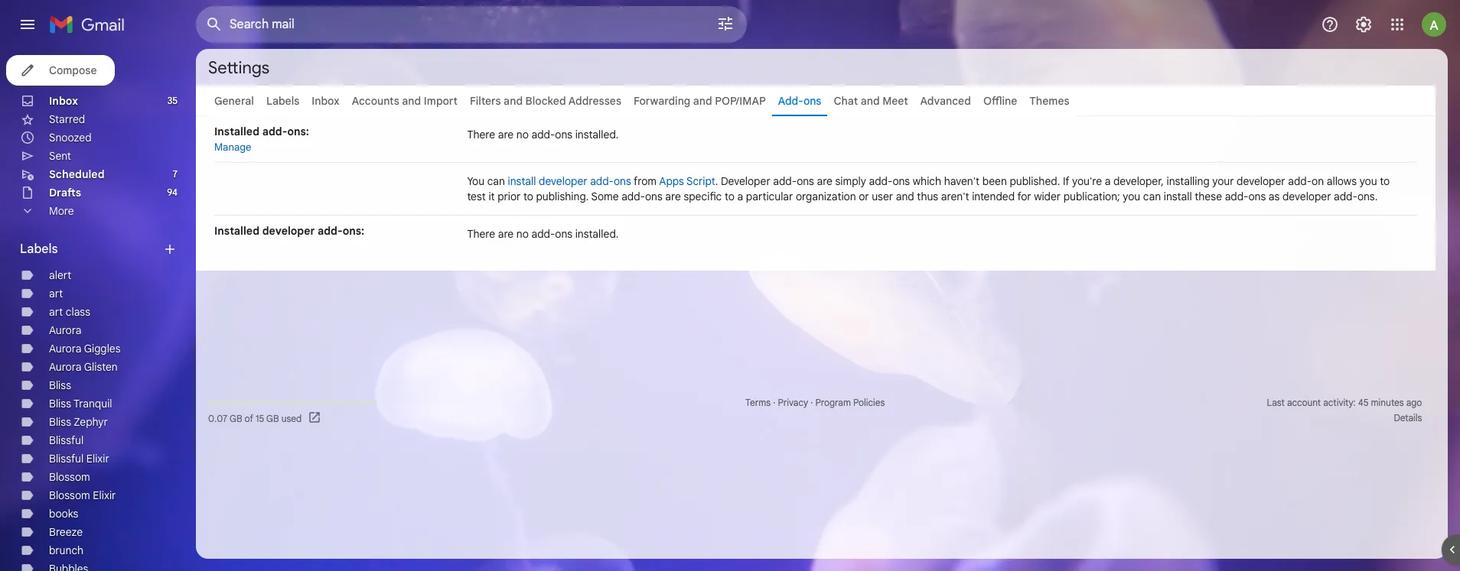 Task type: locate. For each thing, give the bounding box(es) containing it.
inbox link up starred
[[49, 94, 78, 108]]

1 horizontal spatial inbox link
[[312, 94, 340, 108]]

aurora for aurora 'link'
[[49, 324, 81, 338]]

bliss up the blissful link
[[49, 416, 71, 429]]

tranquil
[[73, 397, 112, 411]]

support image
[[1321, 15, 1340, 34]]

ons up the organization at the right of page
[[797, 175, 814, 188]]

elixir for blissful elixir
[[86, 452, 109, 466]]

1 vertical spatial art
[[49, 305, 63, 319]]

labels up alert
[[20, 242, 58, 257]]

1 aurora from the top
[[49, 324, 81, 338]]

labels navigation
[[0, 49, 196, 572]]

labels for the labels heading
[[20, 242, 58, 257]]

0 vertical spatial a
[[1105, 175, 1111, 188]]

1 vertical spatial no
[[517, 227, 529, 241]]

haven't
[[944, 175, 980, 188]]

bliss down bliss link
[[49, 397, 71, 411]]

· right privacy link
[[811, 397, 813, 409]]

gb left of on the bottom
[[230, 413, 242, 424]]

installed developer add-ons:
[[214, 224, 365, 238]]

0 horizontal spatial a
[[738, 190, 743, 204]]

there are no add-ons installed. down filters and blocked addresses
[[467, 128, 619, 142]]

offline
[[984, 94, 1018, 108]]

1 horizontal spatial can
[[1144, 190, 1161, 204]]

0 horizontal spatial to
[[524, 190, 533, 204]]

themes link
[[1030, 94, 1070, 108]]

1 vertical spatial there are no add-ons installed.
[[467, 227, 619, 241]]

you
[[1360, 175, 1378, 188], [1123, 190, 1141, 204]]

inbox up starred
[[49, 94, 78, 108]]

bliss up bliss tranquil link
[[49, 379, 71, 393]]

inbox right labels link
[[312, 94, 340, 108]]

add-
[[262, 125, 287, 139], [532, 128, 555, 142], [590, 175, 614, 188], [773, 175, 797, 188], [869, 175, 893, 188], [1289, 175, 1312, 188], [622, 190, 645, 204], [1225, 190, 1249, 204], [1334, 190, 1358, 204], [318, 224, 343, 238], [532, 227, 555, 241]]

a right you're
[[1105, 175, 1111, 188]]

gb
[[230, 413, 242, 424], [266, 413, 279, 424]]

details
[[1394, 413, 1423, 424]]

1 horizontal spatial ·
[[811, 397, 813, 409]]

allows
[[1327, 175, 1357, 188]]

0 vertical spatial aurora
[[49, 324, 81, 338]]

chat
[[834, 94, 858, 108]]

2 aurora from the top
[[49, 342, 81, 356]]

·
[[773, 397, 776, 409], [811, 397, 813, 409]]

0 horizontal spatial labels
[[20, 242, 58, 257]]

blossom link
[[49, 471, 90, 485]]

2 blossom from the top
[[49, 489, 90, 503]]

3 aurora from the top
[[49, 361, 81, 374]]

breeze link
[[49, 526, 83, 540]]

you up ons.
[[1360, 175, 1378, 188]]

footer containing terms
[[196, 396, 1436, 426]]

1 vertical spatial ons:
[[343, 224, 365, 238]]

0 vertical spatial there
[[467, 128, 495, 142]]

manage
[[214, 141, 251, 154]]

0 horizontal spatial gb
[[230, 413, 242, 424]]

labels inside navigation
[[20, 242, 58, 257]]

2 bliss from the top
[[49, 397, 71, 411]]

and inside . developer add-ons are simply add-ons which haven't been published. if you're a developer, installing your developer add-on allows you to test it prior to publishing. some add-ons are specific to a particular organization or user and thus aren't intended for wider publication; you can install these add-ons as developer add-ons.
[[896, 190, 915, 204]]

aurora giggles link
[[49, 342, 121, 356]]

user
[[872, 190, 893, 204]]

ons left from
[[614, 175, 631, 188]]

to right prior
[[524, 190, 533, 204]]

ons down "publishing."
[[555, 227, 573, 241]]

test
[[467, 190, 486, 204]]

elixir for blossom elixir
[[93, 489, 116, 503]]

blissful for blissful elixir
[[49, 452, 84, 466]]

0 vertical spatial labels
[[266, 94, 300, 108]]

45
[[1359, 397, 1369, 409]]

7
[[173, 168, 178, 180]]

snoozed link
[[49, 131, 92, 145]]

0 vertical spatial installed.
[[575, 128, 619, 142]]

1 inbox link from the left
[[49, 94, 78, 108]]

0 horizontal spatial can
[[487, 175, 505, 188]]

drafts link
[[49, 186, 81, 200]]

1 horizontal spatial a
[[1105, 175, 1111, 188]]

1 vertical spatial elixir
[[93, 489, 116, 503]]

and for forwarding
[[693, 94, 713, 108]]

1 there are no add-ons installed. from the top
[[467, 128, 619, 142]]

1 vertical spatial installed.
[[575, 227, 619, 241]]

1 blossom from the top
[[49, 471, 90, 485]]

installed. down addresses
[[575, 128, 619, 142]]

add-
[[778, 94, 804, 108]]

1 vertical spatial blissful
[[49, 452, 84, 466]]

can down developer,
[[1144, 190, 1161, 204]]

glisten
[[84, 361, 118, 374]]

2 there from the top
[[467, 227, 495, 241]]

art down art link
[[49, 305, 63, 319]]

publication;
[[1064, 190, 1121, 204]]

install
[[508, 175, 536, 188], [1164, 190, 1192, 204]]

0 vertical spatial art
[[49, 287, 63, 301]]

install up prior
[[508, 175, 536, 188]]

of
[[245, 413, 253, 424]]

1 installed from the top
[[214, 125, 260, 139]]

2 installed from the top
[[214, 224, 260, 238]]

install down installing
[[1164, 190, 1192, 204]]

gmail image
[[49, 9, 132, 40]]

1 vertical spatial labels
[[20, 242, 58, 257]]

labels
[[266, 94, 300, 108], [20, 242, 58, 257]]

aurora
[[49, 324, 81, 338], [49, 342, 81, 356], [49, 361, 81, 374]]

1 vertical spatial you
[[1123, 190, 1141, 204]]

a down developer
[[738, 190, 743, 204]]

elixir down blissful elixir link on the bottom of page
[[93, 489, 116, 503]]

installed for installed add-ons: manage
[[214, 125, 260, 139]]

been
[[983, 175, 1007, 188]]

themes
[[1030, 94, 1070, 108]]

1 vertical spatial blossom
[[49, 489, 90, 503]]

apps
[[659, 175, 684, 188]]

organization
[[796, 190, 856, 204]]

ons left as
[[1249, 190, 1266, 204]]

elixir up blossom link
[[86, 452, 109, 466]]

94
[[167, 187, 178, 198]]

minutes
[[1371, 397, 1405, 409]]

more button
[[0, 202, 184, 220]]

inbox link right labels link
[[312, 94, 340, 108]]

1 horizontal spatial install
[[1164, 190, 1192, 204]]

1 bliss from the top
[[49, 379, 71, 393]]

1 vertical spatial aurora
[[49, 342, 81, 356]]

blissful down the blissful link
[[49, 452, 84, 466]]

3 bliss from the top
[[49, 416, 71, 429]]

gb right 15
[[266, 413, 279, 424]]

0 vertical spatial install
[[508, 175, 536, 188]]

starred
[[49, 113, 85, 126]]

blossom down blissful elixir
[[49, 471, 90, 485]]

0 horizontal spatial ·
[[773, 397, 776, 409]]

0 horizontal spatial ons:
[[287, 125, 309, 139]]

there down filters
[[467, 128, 495, 142]]

1 · from the left
[[773, 397, 776, 409]]

0 vertical spatial elixir
[[86, 452, 109, 466]]

2 blissful from the top
[[49, 452, 84, 466]]

1 inbox from the left
[[49, 94, 78, 108]]

1 vertical spatial can
[[1144, 190, 1161, 204]]

labels up installed add-ons: manage
[[266, 94, 300, 108]]

1 installed. from the top
[[575, 128, 619, 142]]

breeze
[[49, 526, 83, 540]]

main menu image
[[18, 15, 37, 34]]

from
[[634, 175, 657, 188]]

None search field
[[196, 6, 747, 43]]

art
[[49, 287, 63, 301], [49, 305, 63, 319]]

no down prior
[[517, 227, 529, 241]]

elixir
[[86, 452, 109, 466], [93, 489, 116, 503]]

installed.
[[575, 128, 619, 142], [575, 227, 619, 241]]

. developer add-ons are simply add-ons which haven't been published. if you're a developer, installing your developer add-on allows you to test it prior to publishing. some add-ons are specific to a particular organization or user and thus aren't intended for wider publication; you can install these add-ons as developer add-ons.
[[467, 175, 1390, 204]]

1 vertical spatial bliss
[[49, 397, 71, 411]]

and right chat
[[861, 94, 880, 108]]

bliss tranquil link
[[49, 397, 112, 411]]

installed. down the some
[[575, 227, 619, 241]]

0 vertical spatial installed
[[214, 125, 260, 139]]

0 vertical spatial ons:
[[287, 125, 309, 139]]

script
[[687, 175, 716, 188]]

2 vertical spatial aurora
[[49, 361, 81, 374]]

developer
[[721, 175, 771, 188]]

1 horizontal spatial inbox
[[312, 94, 340, 108]]

2 art from the top
[[49, 305, 63, 319]]

aurora up bliss link
[[49, 361, 81, 374]]

aurora for aurora glisten
[[49, 361, 81, 374]]

and left import on the top left of the page
[[402, 94, 421, 108]]

1 horizontal spatial labels
[[266, 94, 300, 108]]

aurora down art class
[[49, 324, 81, 338]]

are up the organization at the right of page
[[817, 175, 833, 188]]

privacy link
[[778, 397, 809, 409]]

blissful down bliss zephyr link
[[49, 434, 84, 448]]

2 · from the left
[[811, 397, 813, 409]]

can
[[487, 175, 505, 188], [1144, 190, 1161, 204]]

and right filters
[[504, 94, 523, 108]]

1 vertical spatial there
[[467, 227, 495, 241]]

1 blissful from the top
[[49, 434, 84, 448]]

1 horizontal spatial ons:
[[343, 224, 365, 238]]

there are no add-ons installed. down "publishing."
[[467, 227, 619, 241]]

installed inside installed add-ons: manage
[[214, 125, 260, 139]]

Search mail text field
[[230, 17, 674, 32]]

to down developer
[[725, 190, 735, 204]]

to right allows
[[1380, 175, 1390, 188]]

1 horizontal spatial gb
[[266, 413, 279, 424]]

0 vertical spatial blissful
[[49, 434, 84, 448]]

footer
[[196, 396, 1436, 426]]

1 vertical spatial installed
[[214, 224, 260, 238]]

particular
[[746, 190, 793, 204]]

aurora glisten link
[[49, 361, 118, 374]]

and
[[402, 94, 421, 108], [504, 94, 523, 108], [693, 94, 713, 108], [861, 94, 880, 108], [896, 190, 915, 204]]

0 vertical spatial bliss
[[49, 379, 71, 393]]

settings image
[[1355, 15, 1373, 34]]

and left pop/imap
[[693, 94, 713, 108]]

activity:
[[1324, 397, 1356, 409]]

accounts and import link
[[352, 94, 458, 108]]

ons down blocked at left
[[555, 128, 573, 142]]

2 vertical spatial bliss
[[49, 416, 71, 429]]

1 horizontal spatial to
[[725, 190, 735, 204]]

wider
[[1034, 190, 1061, 204]]

scheduled link
[[49, 168, 105, 181]]

installed for installed developer add-ons:
[[214, 224, 260, 238]]

0 vertical spatial you
[[1360, 175, 1378, 188]]

no down filters and blocked addresses
[[517, 128, 529, 142]]

0 vertical spatial no
[[517, 128, 529, 142]]

and left "thus"
[[896, 190, 915, 204]]

are down the apps
[[666, 190, 681, 204]]

ons down from
[[645, 190, 663, 204]]

blossom elixir link
[[49, 489, 116, 503]]

0 horizontal spatial inbox link
[[49, 94, 78, 108]]

blossom
[[49, 471, 90, 485], [49, 489, 90, 503]]

you down developer,
[[1123, 190, 1141, 204]]

1 no from the top
[[517, 128, 529, 142]]

install inside . developer add-ons are simply add-ons which haven't been published. if you're a developer, installing your developer add-on allows you to test it prior to publishing. some add-ons are specific to a particular organization or user and thus aren't intended for wider publication; you can install these add-ons as developer add-ons.
[[1164, 190, 1192, 204]]

blossom down blossom link
[[49, 489, 90, 503]]

a
[[1105, 175, 1111, 188], [738, 190, 743, 204]]

advanced search options image
[[710, 8, 741, 39]]

and for filters
[[504, 94, 523, 108]]

1 vertical spatial install
[[1164, 190, 1192, 204]]

0 vertical spatial there are no add-ons installed.
[[467, 128, 619, 142]]

0 horizontal spatial inbox
[[49, 94, 78, 108]]

art down alert
[[49, 287, 63, 301]]

prior
[[498, 190, 521, 204]]

class
[[66, 305, 90, 319]]

there
[[467, 128, 495, 142], [467, 227, 495, 241]]

there down 'test'
[[467, 227, 495, 241]]

aurora down aurora 'link'
[[49, 342, 81, 356]]

0 vertical spatial blossom
[[49, 471, 90, 485]]

accounts and import
[[352, 94, 458, 108]]

can up it
[[487, 175, 505, 188]]

giggles
[[84, 342, 121, 356]]

blossom for blossom link
[[49, 471, 90, 485]]

· right terms
[[773, 397, 776, 409]]

or
[[859, 190, 869, 204]]

are down filters
[[498, 128, 514, 142]]

are down prior
[[498, 227, 514, 241]]

1 vertical spatial a
[[738, 190, 743, 204]]

1 art from the top
[[49, 287, 63, 301]]

1 horizontal spatial you
[[1360, 175, 1378, 188]]



Task type: describe. For each thing, give the bounding box(es) containing it.
compose
[[49, 64, 97, 77]]

offline link
[[984, 94, 1018, 108]]

bliss for bliss tranquil
[[49, 397, 71, 411]]

details link
[[1394, 413, 1423, 424]]

zephyr
[[74, 416, 108, 429]]

sent link
[[49, 149, 71, 163]]

0.07
[[208, 413, 228, 424]]

as
[[1269, 190, 1280, 204]]

your
[[1213, 175, 1234, 188]]

bliss link
[[49, 379, 71, 393]]

blissful elixir
[[49, 452, 109, 466]]

terms · privacy · program policies
[[746, 397, 885, 409]]

which
[[913, 175, 942, 188]]

forwarding and pop/imap
[[634, 94, 766, 108]]

follow link to manage storage image
[[308, 411, 323, 426]]

on
[[1312, 175, 1324, 188]]

bliss for bliss link
[[49, 379, 71, 393]]

add-ons
[[778, 94, 822, 108]]

account
[[1288, 397, 1321, 409]]

forwarding and pop/imap link
[[634, 94, 766, 108]]

art for art link
[[49, 287, 63, 301]]

aren't
[[941, 190, 970, 204]]

program
[[816, 397, 851, 409]]

you
[[467, 175, 485, 188]]

.
[[716, 175, 718, 188]]

program policies link
[[816, 397, 885, 409]]

ons left chat
[[804, 94, 822, 108]]

used
[[281, 413, 302, 424]]

aurora glisten
[[49, 361, 118, 374]]

intended
[[972, 190, 1015, 204]]

scheduled
[[49, 168, 105, 181]]

manage button
[[214, 141, 251, 154]]

0 vertical spatial can
[[487, 175, 505, 188]]

publishing.
[[536, 190, 589, 204]]

search mail image
[[201, 11, 228, 38]]

last account activity: 45 minutes ago details
[[1267, 397, 1423, 424]]

art class
[[49, 305, 90, 319]]

starred link
[[49, 113, 85, 126]]

blocked
[[526, 94, 566, 108]]

and for chat
[[861, 94, 880, 108]]

blossom for blossom elixir
[[49, 489, 90, 503]]

drafts
[[49, 186, 81, 200]]

2 inbox link from the left
[[312, 94, 340, 108]]

compose button
[[6, 55, 115, 86]]

snoozed
[[49, 131, 92, 145]]

35
[[168, 95, 178, 106]]

art link
[[49, 287, 63, 301]]

art for art class
[[49, 305, 63, 319]]

labels link
[[266, 94, 300, 108]]

2 installed. from the top
[[575, 227, 619, 241]]

terms
[[746, 397, 771, 409]]

bliss zephyr
[[49, 416, 108, 429]]

pop/imap
[[715, 94, 766, 108]]

policies
[[854, 397, 885, 409]]

terms link
[[746, 397, 771, 409]]

thus
[[917, 190, 939, 204]]

2 horizontal spatial to
[[1380, 175, 1390, 188]]

and for accounts
[[402, 94, 421, 108]]

add- inside installed add-ons: manage
[[262, 125, 287, 139]]

ons: inside installed add-ons: manage
[[287, 125, 309, 139]]

books
[[49, 508, 78, 521]]

general
[[214, 94, 254, 108]]

can inside . developer add-ons are simply add-ons which haven't been published. if you're a developer, installing your developer add-on allows you to test it prior to publishing. some add-ons are specific to a particular organization or user and thus aren't intended for wider publication; you can install these add-ons as developer add-ons.
[[1144, 190, 1161, 204]]

general link
[[214, 94, 254, 108]]

blissful for the blissful link
[[49, 434, 84, 448]]

ago
[[1407, 397, 1423, 409]]

if
[[1063, 175, 1070, 188]]

aurora link
[[49, 324, 81, 338]]

blossom elixir
[[49, 489, 116, 503]]

simply
[[836, 175, 867, 188]]

1 there from the top
[[467, 128, 495, 142]]

0 horizontal spatial you
[[1123, 190, 1141, 204]]

import
[[424, 94, 458, 108]]

you can install developer add-ons from apps script
[[467, 175, 716, 188]]

filters and blocked addresses link
[[470, 94, 622, 108]]

some
[[591, 190, 619, 204]]

ons up 'user'
[[893, 175, 910, 188]]

2 gb from the left
[[266, 413, 279, 424]]

inbox inside labels navigation
[[49, 94, 78, 108]]

books link
[[49, 508, 78, 521]]

you're
[[1073, 175, 1102, 188]]

brunch link
[[49, 544, 84, 558]]

privacy
[[778, 397, 809, 409]]

settings
[[208, 57, 270, 78]]

2 inbox from the left
[[312, 94, 340, 108]]

install developer add-ons link
[[508, 175, 631, 188]]

alert link
[[49, 269, 71, 282]]

blissful link
[[49, 434, 84, 448]]

2 no from the top
[[517, 227, 529, 241]]

chat and meet
[[834, 94, 908, 108]]

more
[[49, 204, 74, 218]]

for
[[1018, 190, 1032, 204]]

add-ons link
[[778, 94, 822, 108]]

2 there are no add-ons installed. from the top
[[467, 227, 619, 241]]

aurora for aurora giggles
[[49, 342, 81, 356]]

specific
[[684, 190, 722, 204]]

labels for labels link
[[266, 94, 300, 108]]

filters
[[470, 94, 501, 108]]

0 horizontal spatial install
[[508, 175, 536, 188]]

last
[[1267, 397, 1285, 409]]

1 gb from the left
[[230, 413, 242, 424]]

bliss tranquil
[[49, 397, 112, 411]]

installed add-ons: manage
[[214, 125, 309, 154]]

published.
[[1010, 175, 1061, 188]]

alert
[[49, 269, 71, 282]]

labels heading
[[20, 242, 162, 257]]

bliss for bliss zephyr
[[49, 416, 71, 429]]

accounts
[[352, 94, 399, 108]]

forwarding
[[634, 94, 691, 108]]

it
[[489, 190, 495, 204]]



Task type: vqa. For each thing, say whether or not it's contained in the screenshot.
top Promotions
no



